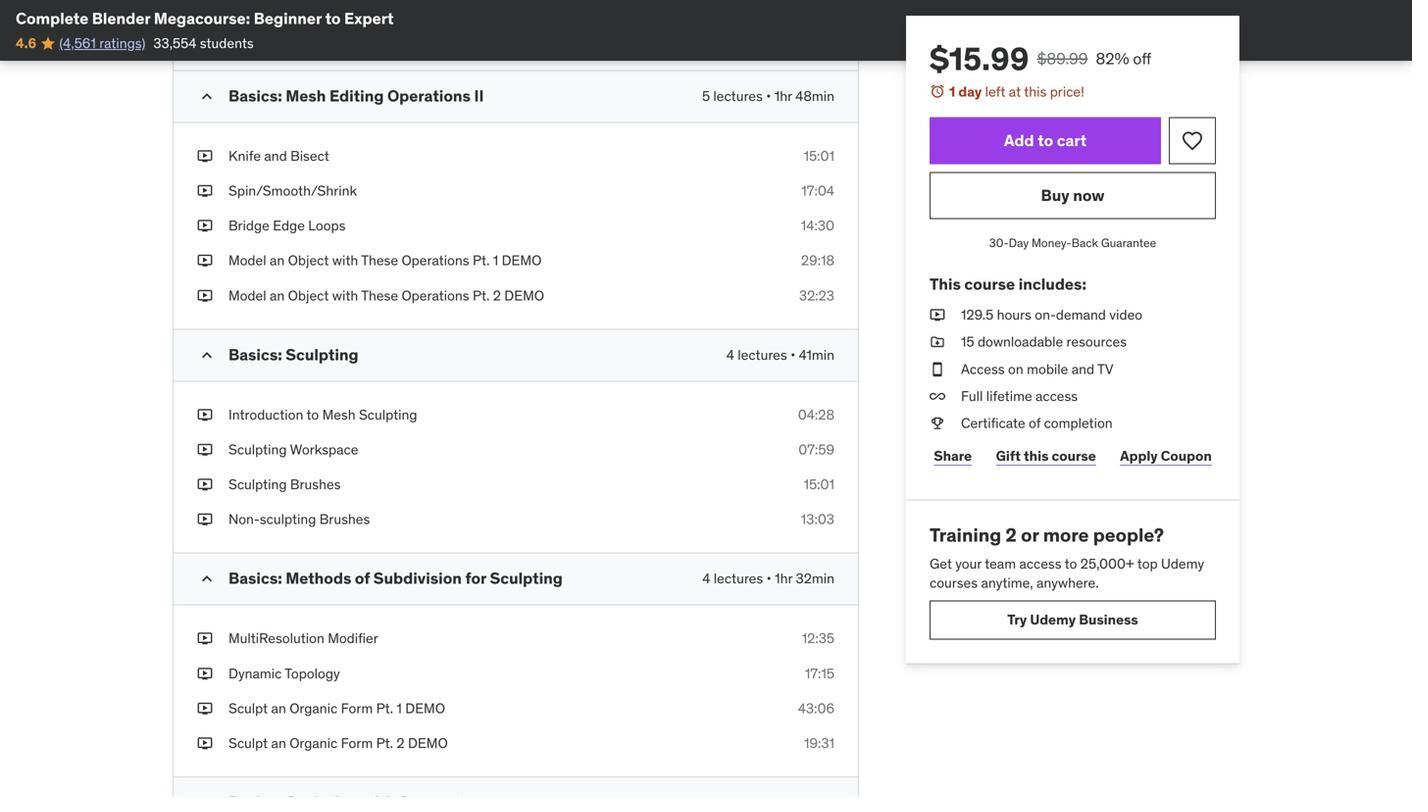 Task type: describe. For each thing, give the bounding box(es) containing it.
gift this course link
[[992, 437, 1100, 476]]

object for model an object based on a reference image pt. 2 demo
[[288, 28, 329, 45]]

to left the 'expert'
[[325, 8, 341, 28]]

add to cart button
[[930, 117, 1161, 164]]

top
[[1137, 555, 1158, 573]]

more
[[1043, 523, 1089, 547]]

xsmall image for multiresolution modifier
[[197, 629, 213, 649]]

access on mobile and tv
[[961, 360, 1114, 378]]

mobile
[[1027, 360, 1068, 378]]

to up the workspace
[[306, 406, 319, 424]]

apply coupon button
[[1116, 437, 1216, 476]]

cart
[[1057, 130, 1087, 151]]

1 day left at this price!
[[949, 83, 1084, 101]]

dynamic
[[229, 665, 282, 682]]

certificate of completion
[[961, 414, 1113, 432]]

lectures for for
[[714, 570, 763, 588]]

bridge
[[229, 217, 270, 234]]

multiresolution modifier
[[229, 630, 378, 647]]

anytime,
[[981, 574, 1033, 592]]

(4,561 ratings)
[[59, 34, 145, 52]]

price!
[[1050, 83, 1084, 101]]

complete blender megacourse: beginner to expert
[[16, 8, 394, 28]]

add
[[1004, 130, 1034, 151]]

dynamic topology
[[229, 665, 340, 682]]

training 2 or more people? get your team access to 25,000+ top udemy courses anytime, anywhere.
[[930, 523, 1204, 592]]

topology
[[285, 665, 340, 682]]

xsmall image for model an object with these operations pt. 2 demo
[[197, 286, 213, 305]]

or
[[1021, 523, 1039, 547]]

object for model an object with these operations pt. 1 demo
[[288, 252, 329, 269]]

1 vertical spatial 1
[[493, 252, 498, 269]]

get
[[930, 555, 952, 573]]

sculpt an organic form pt. 1 demo
[[229, 700, 445, 717]]

33,554 students
[[153, 34, 254, 52]]

sculpting brushes
[[229, 476, 341, 493]]

1hr for basics: methods of subdivision for sculpting
[[775, 570, 793, 588]]

sculpt for sculpt an organic form pt. 1 demo
[[229, 700, 268, 717]]

object for model an object with these operations pt. 2 demo
[[288, 287, 329, 304]]

32min
[[796, 570, 835, 588]]

4 lectures • 41min
[[726, 346, 835, 364]]

small image for basics: methods of subdivision for sculpting
[[197, 570, 217, 589]]

1 vertical spatial lectures
[[738, 346, 787, 364]]

0 vertical spatial brushes
[[290, 476, 341, 493]]

resources
[[1067, 333, 1127, 351]]

demand
[[1056, 306, 1106, 324]]

basics: methods of subdivision for sculpting
[[229, 569, 563, 589]]

editing
[[329, 86, 384, 106]]

bridge edge loops
[[229, 217, 346, 234]]

14:30
[[801, 217, 835, 234]]

now
[[1073, 185, 1105, 205]]

5 lectures • 1hr 48min
[[702, 87, 835, 105]]

1 horizontal spatial and
[[1072, 360, 1095, 378]]

access inside training 2 or more people? get your team access to 25,000+ top udemy courses anytime, anywhere.
[[1019, 555, 1062, 573]]

19:31
[[804, 735, 835, 752]]

this inside gift this course link
[[1024, 447, 1049, 465]]

15
[[961, 333, 974, 351]]

off
[[1133, 49, 1152, 69]]

organic for 1
[[289, 700, 338, 717]]

5
[[702, 87, 710, 105]]

students
[[200, 34, 254, 52]]

sculpting workspace
[[229, 441, 358, 458]]

wishlist image
[[1181, 129, 1204, 153]]

with for model an object with these operations pt. 2 demo
[[332, 287, 358, 304]]

reference
[[404, 28, 467, 45]]

small image for basics: sculpting
[[197, 346, 217, 365]]

hours
[[997, 306, 1032, 324]]

knife and bisect
[[229, 147, 329, 165]]

your
[[955, 555, 982, 573]]

$15.99 $89.99 82% off
[[930, 39, 1152, 78]]

try udemy business link
[[930, 601, 1216, 640]]

loops
[[308, 217, 346, 234]]

model for model an object with these operations pt. 2 demo
[[229, 287, 266, 304]]

based
[[332, 28, 371, 45]]

introduction
[[229, 406, 303, 424]]

organic for 2
[[289, 735, 338, 752]]

anywhere.
[[1037, 574, 1099, 592]]

30-day money-back guarantee
[[989, 235, 1156, 251]]

alarm image
[[930, 83, 945, 99]]

4 for basics: sculpting
[[726, 346, 734, 364]]

these for 2
[[361, 287, 398, 304]]

modifier
[[328, 630, 378, 647]]

full lifetime access
[[961, 387, 1078, 405]]

beginner
[[254, 8, 322, 28]]

2 inside training 2 or more people? get your team access to 25,000+ top udemy courses anytime, anywhere.
[[1006, 523, 1017, 547]]

sculpt for sculpt an organic form pt. 2 demo
[[229, 735, 268, 752]]

xsmall image for sculpt an organic form pt. 1 demo
[[197, 699, 213, 718]]

(4,561
[[59, 34, 96, 52]]

129.5 hours on-demand video
[[961, 306, 1143, 324]]

model for model an object based on a reference image pt. 2 demo
[[229, 28, 266, 45]]

non-
[[229, 511, 260, 528]]

4 small image from the top
[[197, 793, 217, 797]]

buy
[[1041, 185, 1070, 205]]

access
[[961, 360, 1005, 378]]

operations for 1
[[402, 252, 469, 269]]

xsmall image for bridge edge loops
[[197, 216, 213, 236]]

an for model an object with these operations pt. 1 demo
[[270, 252, 285, 269]]

xsmall image for model an object with these operations pt. 1 demo
[[197, 251, 213, 270]]

33,554
[[153, 34, 197, 52]]

0 horizontal spatial udemy
[[1030, 611, 1076, 629]]

lifetime
[[986, 387, 1032, 405]]

to inside "button"
[[1038, 130, 1053, 151]]

apply coupon
[[1120, 447, 1212, 465]]

• for for
[[766, 570, 772, 588]]

0 vertical spatial operations
[[387, 86, 471, 106]]

introduction to mesh sculpting
[[229, 406, 417, 424]]

$89.99
[[1037, 49, 1088, 69]]

completion
[[1044, 414, 1113, 432]]

$15.99
[[930, 39, 1029, 78]]

on-
[[1035, 306, 1056, 324]]



Task type: vqa. For each thing, say whether or not it's contained in the screenshot.
SCULPT associated with Sculpt an Organic Form Pt. 1 DEMO
yes



Task type: locate. For each thing, give the bounding box(es) containing it.
29:18
[[801, 252, 835, 269]]

0 vertical spatial 15:01
[[804, 147, 835, 165]]

1 object from the top
[[288, 28, 329, 45]]

1 vertical spatial mesh
[[322, 406, 356, 424]]

buy now
[[1041, 185, 1105, 205]]

1 vertical spatial model
[[229, 252, 266, 269]]

25,000+
[[1081, 555, 1134, 573]]

1 vertical spatial organic
[[289, 735, 338, 752]]

course
[[964, 274, 1015, 294], [1052, 447, 1096, 465]]

1 horizontal spatial of
[[1029, 414, 1041, 432]]

3 object from the top
[[288, 287, 329, 304]]

object
[[288, 28, 329, 45], [288, 252, 329, 269], [288, 287, 329, 304]]

• left 41min
[[790, 346, 796, 364]]

2 this from the top
[[1024, 447, 1049, 465]]

spin/smooth/shrink
[[229, 182, 357, 200]]

lectures left 41min
[[738, 346, 787, 364]]

business
[[1079, 611, 1138, 629]]

lectures right 5
[[713, 87, 763, 105]]

2 basics: from the top
[[229, 345, 282, 365]]

operations down model an object with these operations pt. 1 demo
[[402, 287, 469, 304]]

try
[[1007, 611, 1027, 629]]

access down the or
[[1019, 555, 1062, 573]]

a
[[393, 28, 400, 45]]

1 vertical spatial 15:01
[[804, 476, 835, 493]]

2 vertical spatial model
[[229, 287, 266, 304]]

2 horizontal spatial 1
[[949, 83, 955, 101]]

model an object with these operations pt. 1 demo
[[229, 252, 542, 269]]

0 horizontal spatial 1
[[397, 700, 402, 717]]

pt.
[[511, 28, 529, 45], [473, 252, 490, 269], [473, 287, 490, 304], [376, 700, 393, 717], [376, 735, 393, 752]]

0 vertical spatial of
[[1029, 414, 1041, 432]]

1 vertical spatial 1hr
[[775, 570, 793, 588]]

to up anywhere.
[[1065, 555, 1077, 573]]

48min
[[795, 87, 835, 105]]

megacourse:
[[154, 8, 250, 28]]

on left the a
[[374, 28, 390, 45]]

41min
[[799, 346, 835, 364]]

04:28
[[798, 406, 835, 424]]

2 vertical spatial •
[[766, 570, 772, 588]]

left
[[985, 83, 1006, 101]]

2 small image from the top
[[197, 346, 217, 365]]

xsmall image for non-sculpting brushes
[[197, 510, 213, 529]]

access
[[1036, 387, 1078, 405], [1019, 555, 1062, 573]]

xsmall image for sculpting brushes
[[197, 475, 213, 494]]

1 15:01 from the top
[[804, 147, 835, 165]]

0 vertical spatial mesh
[[286, 86, 326, 106]]

this
[[930, 274, 961, 294]]

basics: for basics: sculpting
[[229, 345, 282, 365]]

1 horizontal spatial 1
[[493, 252, 498, 269]]

with for model an object with these operations pt. 1 demo
[[332, 252, 358, 269]]

and
[[264, 147, 287, 165], [1072, 360, 1095, 378]]

ratings)
[[99, 34, 145, 52]]

an up basics: sculpting
[[270, 287, 285, 304]]

organic down sculpt an organic form pt. 1 demo
[[289, 735, 338, 752]]

0 vertical spatial object
[[288, 28, 329, 45]]

0 vertical spatial course
[[964, 274, 1015, 294]]

basics: mesh editing operations ii
[[229, 86, 484, 106]]

form for 2
[[341, 735, 373, 752]]

back
[[1072, 235, 1098, 251]]

ii
[[474, 86, 484, 106]]

1 sculpt from the top
[[229, 700, 268, 717]]

2 vertical spatial lectures
[[714, 570, 763, 588]]

an for sculpt an organic form pt. 1 demo
[[271, 700, 286, 717]]

operations for 2
[[402, 287, 469, 304]]

1 model from the top
[[229, 28, 266, 45]]

2 15:01 from the top
[[804, 476, 835, 493]]

sculpt
[[229, 700, 268, 717], [229, 735, 268, 752]]

1 vertical spatial access
[[1019, 555, 1062, 573]]

form down sculpt an organic form pt. 1 demo
[[341, 735, 373, 752]]

people?
[[1093, 523, 1164, 547]]

1 vertical spatial form
[[341, 735, 373, 752]]

3 model from the top
[[229, 287, 266, 304]]

model
[[229, 28, 266, 45], [229, 252, 266, 269], [229, 287, 266, 304]]

2 these from the top
[[361, 287, 398, 304]]

0 vertical spatial access
[[1036, 387, 1078, 405]]

0 horizontal spatial course
[[964, 274, 1015, 294]]

gift
[[996, 447, 1021, 465]]

video
[[1109, 306, 1143, 324]]

this right "gift"
[[1024, 447, 1049, 465]]

downloadable
[[978, 333, 1063, 351]]

1 these from the top
[[361, 252, 398, 269]]

to inside training 2 or more people? get your team access to 25,000+ top udemy courses anytime, anywhere.
[[1065, 555, 1077, 573]]

0 vertical spatial 1hr
[[774, 87, 792, 105]]

udemy inside training 2 or more people? get your team access to 25,000+ top udemy courses anytime, anywhere.
[[1161, 555, 1204, 573]]

1 this from the top
[[1024, 83, 1047, 101]]

coupon
[[1161, 447, 1212, 465]]

organic down topology
[[289, 700, 338, 717]]

1 basics: from the top
[[229, 86, 282, 106]]

methods
[[286, 569, 351, 589]]

to left cart
[[1038, 130, 1053, 151]]

1 vertical spatial basics:
[[229, 345, 282, 365]]

of
[[1029, 414, 1041, 432], [355, 569, 370, 589]]

xsmall image
[[197, 216, 213, 236], [197, 251, 213, 270], [197, 286, 213, 305], [930, 306, 945, 325], [930, 360, 945, 379], [930, 387, 945, 406], [197, 440, 213, 459], [197, 475, 213, 494], [197, 510, 213, 529], [197, 629, 213, 649], [197, 699, 213, 718]]

82%
[[1096, 49, 1129, 69]]

lectures for ii
[[713, 87, 763, 105]]

15:01 for sculpting brushes
[[804, 476, 835, 493]]

udemy right try
[[1030, 611, 1076, 629]]

object down loops
[[288, 252, 329, 269]]

1hr for basics: mesh editing operations ii
[[774, 87, 792, 105]]

0 horizontal spatial of
[[355, 569, 370, 589]]

1 vertical spatial 4
[[702, 570, 710, 588]]

basics: down students
[[229, 86, 282, 106]]

1hr
[[774, 87, 792, 105], [775, 570, 793, 588]]

mesh
[[286, 86, 326, 106], [322, 406, 356, 424]]

these up model an object with these operations pt. 2 demo
[[361, 252, 398, 269]]

2 form from the top
[[341, 735, 373, 752]]

model for model an object with these operations pt. 1 demo
[[229, 252, 266, 269]]

mesh up the workspace
[[322, 406, 356, 424]]

access down mobile
[[1036, 387, 1078, 405]]

0 vertical spatial udemy
[[1161, 555, 1204, 573]]

small image for basics: mesh editing operations ii
[[197, 87, 217, 106]]

mesh left editing
[[286, 86, 326, 106]]

1 vertical spatial udemy
[[1030, 611, 1076, 629]]

1 vertical spatial this
[[1024, 447, 1049, 465]]

basics: sculpting
[[229, 345, 359, 365]]

form for 1
[[341, 700, 373, 717]]

• left 48min in the top of the page
[[766, 87, 771, 105]]

2 object from the top
[[288, 252, 329, 269]]

15:01 for knife and bisect
[[804, 147, 835, 165]]

image
[[470, 28, 508, 45]]

1hr left 48min in the top of the page
[[774, 87, 792, 105]]

udemy
[[1161, 555, 1204, 573], [1030, 611, 1076, 629]]

0 vertical spatial sculpt
[[229, 700, 268, 717]]

1 vertical spatial •
[[790, 346, 796, 364]]

15:01 up 17:04
[[804, 147, 835, 165]]

0 vertical spatial and
[[264, 147, 287, 165]]

2 with from the top
[[332, 287, 358, 304]]

1hr left 32min
[[775, 570, 793, 588]]

lectures left 32min
[[714, 570, 763, 588]]

2 vertical spatial operations
[[402, 287, 469, 304]]

0 vertical spatial basics:
[[229, 86, 282, 106]]

• for ii
[[766, 87, 771, 105]]

with down model an object with these operations pt. 1 demo
[[332, 287, 358, 304]]

3 basics: from the top
[[229, 569, 282, 589]]

complete
[[16, 8, 88, 28]]

operations left ii
[[387, 86, 471, 106]]

basics: down non-
[[229, 569, 282, 589]]

1 with from the top
[[332, 252, 358, 269]]

this right at
[[1024, 83, 1047, 101]]

an for model an object with these operations pt. 2 demo
[[270, 287, 285, 304]]

1 vertical spatial brushes
[[319, 511, 370, 528]]

2 vertical spatial 1
[[397, 700, 402, 717]]

basics:
[[229, 86, 282, 106], [229, 345, 282, 365], [229, 569, 282, 589]]

small image
[[197, 87, 217, 106], [197, 346, 217, 365], [197, 570, 217, 589], [197, 793, 217, 797]]

1 vertical spatial course
[[1052, 447, 1096, 465]]

on
[[374, 28, 390, 45], [1008, 360, 1024, 378]]

brushes
[[290, 476, 341, 493], [319, 511, 370, 528]]

0 horizontal spatial on
[[374, 28, 390, 45]]

xsmall image for sculpting workspace
[[197, 440, 213, 459]]

of down full lifetime access
[[1029, 414, 1041, 432]]

3 small image from the top
[[197, 570, 217, 589]]

udemy right "top"
[[1161, 555, 1204, 573]]

share button
[[930, 437, 976, 476]]

expert
[[344, 8, 394, 28]]

1 form from the top
[[341, 700, 373, 717]]

money-
[[1032, 235, 1072, 251]]

1 vertical spatial and
[[1072, 360, 1095, 378]]

0 vertical spatial form
[[341, 700, 373, 717]]

an for sculpt an organic form pt. 2 demo
[[271, 735, 286, 752]]

•
[[766, 87, 771, 105], [790, 346, 796, 364], [766, 570, 772, 588]]

0 vertical spatial organic
[[289, 700, 338, 717]]

buy now button
[[930, 172, 1216, 219]]

bisect
[[290, 147, 329, 165]]

1 vertical spatial these
[[361, 287, 398, 304]]

course down completion
[[1052, 447, 1096, 465]]

1 horizontal spatial on
[[1008, 360, 1024, 378]]

multiresolution
[[229, 630, 324, 647]]

at
[[1009, 83, 1021, 101]]

includes:
[[1019, 274, 1087, 294]]

an down 'dynamic topology' at the left bottom of page
[[271, 700, 286, 717]]

129.5
[[961, 306, 994, 324]]

form
[[341, 700, 373, 717], [341, 735, 373, 752]]

blender
[[92, 8, 150, 28]]

1 vertical spatial sculpt
[[229, 735, 268, 752]]

43:06
[[798, 700, 835, 717]]

gift this course
[[996, 447, 1096, 465]]

brushes right sculpting
[[319, 511, 370, 528]]

this course includes:
[[930, 274, 1087, 294]]

object up basics: sculpting
[[288, 287, 329, 304]]

operations up model an object with these operations pt. 2 demo
[[402, 252, 469, 269]]

15:01
[[804, 147, 835, 165], [804, 476, 835, 493]]

07:59
[[799, 441, 835, 458]]

2 vertical spatial object
[[288, 287, 329, 304]]

0 vertical spatial with
[[332, 252, 358, 269]]

brushes down the workspace
[[290, 476, 341, 493]]

basics: up introduction at the bottom of page
[[229, 345, 282, 365]]

0 vertical spatial this
[[1024, 83, 1047, 101]]

demo
[[543, 28, 583, 45], [502, 252, 542, 269], [504, 287, 544, 304], [405, 700, 445, 717], [408, 735, 448, 752]]

0 vertical spatial •
[[766, 87, 771, 105]]

0 vertical spatial lectures
[[713, 87, 763, 105]]

course up 129.5
[[964, 274, 1015, 294]]

on up full lifetime access
[[1008, 360, 1024, 378]]

course inside gift this course link
[[1052, 447, 1096, 465]]

an down sculpt an organic form pt. 1 demo
[[271, 735, 286, 752]]

and right knife
[[264, 147, 287, 165]]

of right the methods on the left bottom of the page
[[355, 569, 370, 589]]

1 organic from the top
[[289, 700, 338, 717]]

to
[[325, 8, 341, 28], [1038, 130, 1053, 151], [306, 406, 319, 424], [1065, 555, 1077, 573]]

these down model an object with these operations pt. 1 demo
[[361, 287, 398, 304]]

apply
[[1120, 447, 1158, 465]]

knife
[[229, 147, 261, 165]]

basics: for basics: mesh editing operations ii
[[229, 86, 282, 106]]

0 vertical spatial on
[[374, 28, 390, 45]]

an down bridge edge loops
[[270, 252, 285, 269]]

these for 1
[[361, 252, 398, 269]]

basics: for basics: methods of subdivision for sculpting
[[229, 569, 282, 589]]

0 vertical spatial model
[[229, 28, 266, 45]]

0 horizontal spatial and
[[264, 147, 287, 165]]

this
[[1024, 83, 1047, 101], [1024, 447, 1049, 465]]

0 vertical spatial 1
[[949, 83, 955, 101]]

1 horizontal spatial 4
[[726, 346, 734, 364]]

1 vertical spatial operations
[[402, 252, 469, 269]]

1 horizontal spatial course
[[1052, 447, 1096, 465]]

2 model from the top
[[229, 252, 266, 269]]

model an object based on a reference image pt. 2 demo
[[229, 28, 583, 45]]

2 organic from the top
[[289, 735, 338, 752]]

object left based
[[288, 28, 329, 45]]

1 vertical spatial of
[[355, 569, 370, 589]]

form up sculpt an organic form pt. 2 demo
[[341, 700, 373, 717]]

2 vertical spatial basics:
[[229, 569, 282, 589]]

4 lectures • 1hr 32min
[[702, 570, 835, 588]]

2 sculpt from the top
[[229, 735, 268, 752]]

1 small image from the top
[[197, 87, 217, 106]]

1 horizontal spatial udemy
[[1161, 555, 1204, 573]]

subdivision
[[373, 569, 462, 589]]

• left 32min
[[766, 570, 772, 588]]

add to cart
[[1004, 130, 1087, 151]]

30-
[[989, 235, 1009, 251]]

1 vertical spatial on
[[1008, 360, 1024, 378]]

17:15
[[805, 665, 835, 682]]

17:04
[[801, 182, 835, 200]]

xsmall image
[[197, 27, 213, 46], [197, 146, 213, 166], [197, 181, 213, 201], [930, 333, 945, 352], [197, 405, 213, 425], [930, 414, 945, 433], [197, 664, 213, 683], [197, 734, 213, 753]]

with down loops
[[332, 252, 358, 269]]

4 for basics: methods of subdivision for sculpting
[[702, 570, 710, 588]]

and left tv
[[1072, 360, 1095, 378]]

day
[[1009, 235, 1029, 251]]

1 vertical spatial object
[[288, 252, 329, 269]]

guarantee
[[1101, 235, 1156, 251]]

0 vertical spatial 4
[[726, 346, 734, 364]]

0 horizontal spatial 4
[[702, 570, 710, 588]]

edge
[[273, 217, 305, 234]]

15:01 up 13:03
[[804, 476, 835, 493]]

an for model an object based on a reference image pt. 2 demo
[[270, 28, 285, 45]]

1 vertical spatial with
[[332, 287, 358, 304]]

an right students
[[270, 28, 285, 45]]

4.6
[[16, 34, 36, 52]]

0 vertical spatial these
[[361, 252, 398, 269]]

with
[[332, 252, 358, 269], [332, 287, 358, 304]]

try udemy business
[[1007, 611, 1138, 629]]



